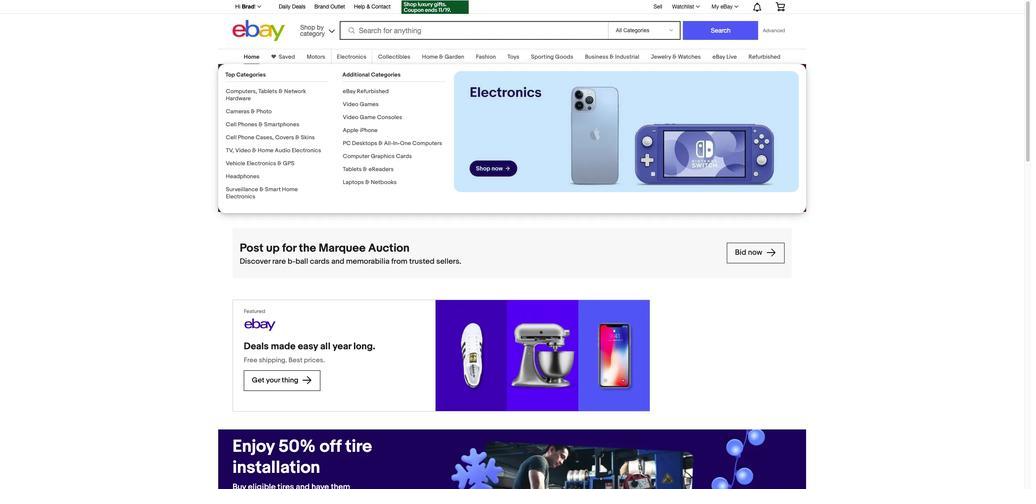 Task type: describe. For each thing, give the bounding box(es) containing it.
tablets & ereaders link
[[343, 166, 394, 173]]

home left garden
[[422, 53, 438, 61]]

shop by category button
[[296, 20, 337, 39]]

electronics inside surveillance & smart home electronics
[[226, 193, 255, 200]]

home inside surveillance & smart home electronics
[[282, 186, 298, 193]]

hi
[[235, 4, 240, 10]]

business & industrial link
[[585, 53, 640, 61]]

apple iphone
[[343, 127, 378, 134]]

ebay for live
[[713, 53, 726, 61]]

video game consoles link
[[343, 114, 402, 121]]

shop by category
[[300, 24, 325, 37]]

main content containing keep your ride running smoothly
[[0, 43, 1025, 490]]

brand outlet link
[[315, 2, 345, 12]]

games
[[360, 101, 379, 108]]

discover inside keep your ride running smoothly discover engines, cylinder heads, and engine mounts.
[[233, 117, 265, 127]]

enjoy
[[233, 437, 275, 458]]

tablets inside 'computers, tablets & network hardware'
[[258, 88, 277, 95]]

bid
[[735, 249, 747, 257]]

cards
[[310, 257, 330, 266]]

ride
[[316, 71, 347, 92]]

get your thing
[[252, 377, 300, 385]]

motors link
[[307, 53, 325, 61]]

tire
[[345, 437, 372, 458]]

home & garden link
[[422, 53, 465, 61]]

ebay live
[[713, 53, 737, 61]]

additional categories element
[[343, 71, 445, 206]]

featured
[[244, 308, 265, 315]]

made
[[271, 341, 296, 353]]

home down cases,
[[258, 147, 274, 154]]

hi brad !
[[235, 3, 256, 10]]

additional categories
[[343, 71, 401, 78]]

live
[[727, 53, 737, 61]]

vehicle
[[226, 160, 245, 167]]

ball
[[296, 257, 308, 266]]

daily deals link
[[279, 2, 306, 12]]

top
[[226, 71, 235, 78]]

home up top categories
[[244, 53, 260, 61]]

phone
[[238, 134, 254, 141]]

and inside the post up for the marquee auction discover rare b-ball cards and memorabilia from trusted sellers.
[[331, 257, 344, 266]]

prices.
[[304, 356, 325, 365]]

sellers.
[[437, 257, 462, 266]]

!
[[254, 4, 256, 10]]

sell
[[654, 3, 663, 10]]

computers, tablets & network hardware
[[226, 88, 306, 102]]

consoles
[[377, 114, 402, 121]]

game
[[360, 114, 376, 121]]

smoothly
[[297, 92, 370, 113]]

& up vehicle electronics & gps link
[[252, 147, 257, 154]]

motors
[[307, 53, 325, 61]]

categories for refurbished
[[371, 71, 401, 78]]

your shopping cart image
[[776, 2, 786, 11]]

video for video games
[[343, 101, 359, 108]]

phones
[[238, 121, 257, 128]]

headphones link
[[226, 173, 260, 180]]

all
[[320, 341, 331, 353]]

& left all-
[[379, 140, 383, 147]]

best
[[289, 356, 303, 365]]

business
[[585, 53, 609, 61]]

none submit inside shop by category banner
[[683, 21, 759, 40]]

top categories
[[226, 71, 266, 78]]

additional
[[343, 71, 370, 78]]

from
[[391, 257, 408, 266]]

pc desktops & all-in-one computers
[[343, 140, 442, 147]]

hardware
[[226, 95, 251, 102]]

get the coupon image
[[402, 0, 469, 14]]

1 horizontal spatial refurbished
[[749, 53, 781, 61]]

ebay refurbished link
[[343, 88, 389, 95]]

Search for anything text field
[[341, 22, 607, 39]]

surveillance
[[226, 186, 258, 193]]

electronics link
[[337, 53, 367, 61]]

your for thing
[[266, 377, 280, 385]]

video inside top categories element
[[235, 147, 251, 154]]

marquee
[[319, 242, 366, 256]]

vehicle electronics & gps link
[[226, 160, 295, 167]]

cylinder
[[301, 117, 330, 127]]

home & garden
[[422, 53, 465, 61]]

running
[[233, 92, 293, 113]]

smartphones
[[264, 121, 299, 128]]

category
[[300, 30, 325, 37]]

watchlist link
[[668, 1, 704, 12]]

tv,
[[226, 147, 234, 154]]

50%
[[279, 437, 316, 458]]

jewelry & watches
[[651, 53, 701, 61]]

& left garden
[[439, 53, 444, 61]]

sporting goods link
[[531, 53, 574, 61]]

& inside 'computers, tablets & network hardware'
[[279, 88, 283, 95]]

laptops & netbooks link
[[343, 179, 397, 186]]

video game consoles
[[343, 114, 402, 121]]

up
[[266, 242, 280, 256]]

and inside keep your ride running smoothly discover engines, cylinder heads, and engine mounts.
[[359, 117, 373, 127]]

tablets inside "additional categories" element
[[343, 166, 362, 173]]

watches
[[678, 53, 701, 61]]

deals inside daily deals link
[[292, 4, 306, 10]]

gps
[[283, 160, 295, 167]]

vehicle electronics & gps
[[226, 160, 295, 167]]

your for ride
[[278, 71, 312, 92]]

apple
[[343, 127, 359, 134]]



Task type: locate. For each thing, give the bounding box(es) containing it.
ebay inside "additional categories" element
[[343, 88, 356, 95]]

1 vertical spatial cell
[[226, 134, 237, 141]]

enjoy 50% off tire installation
[[233, 437, 372, 479]]

for
[[282, 242, 297, 256]]

ebay live link
[[713, 53, 737, 61]]

tv, video & home audio electronics link
[[226, 147, 321, 154]]

trusted
[[409, 257, 435, 266]]

daily deals
[[279, 4, 306, 10]]

shop now
[[241, 153, 277, 162]]

auction
[[368, 242, 410, 256]]

toys
[[508, 53, 520, 61]]

engine
[[233, 127, 258, 137]]

get
[[252, 377, 265, 385]]

now
[[261, 153, 275, 162], [748, 249, 763, 257]]

1 vertical spatial tablets
[[343, 166, 362, 173]]

& left smart
[[260, 186, 264, 193]]

deals inside deals made easy all year long. free shipping. best prices.
[[244, 341, 269, 353]]

0 vertical spatial now
[[261, 153, 275, 162]]

advanced link
[[759, 22, 790, 39]]

deals right daily
[[292, 4, 306, 10]]

your right get
[[266, 377, 280, 385]]

laptops & netbooks
[[343, 179, 397, 186]]

engines,
[[267, 117, 299, 127]]

& inside surveillance & smart home electronics
[[260, 186, 264, 193]]

and up iphone
[[359, 117, 373, 127]]

& left skins
[[295, 134, 300, 141]]

0 horizontal spatial and
[[331, 257, 344, 266]]

shop for shop by category
[[300, 24, 315, 31]]

0 vertical spatial cell
[[226, 121, 237, 128]]

netbooks
[[371, 179, 397, 186]]

cell
[[226, 121, 237, 128], [226, 134, 237, 141]]

cell down cameras
[[226, 121, 237, 128]]

refurbished down advanced
[[749, 53, 781, 61]]

cell phone cases, covers & skins
[[226, 134, 315, 141]]

video for video game consoles
[[343, 114, 359, 121]]

saved
[[279, 53, 295, 61]]

ebay left live on the top right of the page
[[713, 53, 726, 61]]

post up for the marquee auction discover rare b-ball cards and memorabilia from trusted sellers.
[[240, 242, 462, 266]]

1 cell from the top
[[226, 121, 237, 128]]

0 horizontal spatial categories
[[236, 71, 266, 78]]

in-
[[393, 140, 400, 147]]

now for bid
[[748, 249, 763, 257]]

1 vertical spatial video
[[343, 114, 359, 121]]

cards
[[396, 153, 412, 160]]

one
[[400, 140, 411, 147]]

0 horizontal spatial now
[[261, 153, 275, 162]]

discover inside the post up for the marquee auction discover rare b-ball cards and memorabilia from trusted sellers.
[[240, 257, 271, 266]]

1 horizontal spatial tablets
[[343, 166, 362, 173]]

thing
[[282, 377, 299, 385]]

jewelry
[[651, 53, 671, 61]]

deals up free
[[244, 341, 269, 353]]

cell for cell phones & smartphones
[[226, 121, 237, 128]]

0 horizontal spatial shop
[[241, 153, 259, 162]]

easy
[[298, 341, 318, 353]]

2 vertical spatial ebay
[[343, 88, 356, 95]]

categories up computers,
[[236, 71, 266, 78]]

1 horizontal spatial deals
[[292, 4, 306, 10]]

home right smart
[[282, 186, 298, 193]]

1 horizontal spatial now
[[748, 249, 763, 257]]

& right business
[[610, 53, 614, 61]]

1 horizontal spatial and
[[359, 117, 373, 127]]

contact
[[372, 4, 391, 10]]

discover down "post"
[[240, 257, 271, 266]]

video games link
[[343, 101, 379, 108]]

0 vertical spatial deals
[[292, 4, 306, 10]]

1 horizontal spatial shop
[[300, 24, 315, 31]]

your down saved
[[278, 71, 312, 92]]

cell for cell phone cases, covers & skins
[[226, 134, 237, 141]]

1 vertical spatial refurbished
[[357, 88, 389, 95]]

ebay inside 'link'
[[721, 4, 733, 10]]

shop down phone
[[241, 153, 259, 162]]

2 vertical spatial video
[[235, 147, 251, 154]]

0 vertical spatial tablets
[[258, 88, 277, 95]]

outlet
[[331, 4, 345, 10]]

cell up tv,
[[226, 134, 237, 141]]

shop inside shop by category
[[300, 24, 315, 31]]

& right help
[[367, 4, 370, 10]]

& up laptops & netbooks
[[363, 166, 367, 173]]

tablets up 'photo'
[[258, 88, 277, 95]]

& right jewelry
[[673, 53, 677, 61]]

watchlist
[[672, 4, 694, 10]]

cameras
[[226, 108, 250, 115]]

electronics - shop now image
[[454, 71, 799, 192]]

fashion
[[476, 53, 496, 61]]

& inside account navigation
[[367, 4, 370, 10]]

2 categories from the left
[[371, 71, 401, 78]]

electronics down tv, video & home audio electronics
[[247, 160, 276, 167]]

cameras & photo
[[226, 108, 272, 115]]

daily
[[279, 4, 291, 10]]

& left 'photo'
[[251, 108, 255, 115]]

refurbished up games
[[357, 88, 389, 95]]

categories for tablets
[[236, 71, 266, 78]]

network
[[284, 88, 306, 95]]

refurbished inside "additional categories" element
[[357, 88, 389, 95]]

& down tablets & ereaders link
[[365, 179, 370, 186]]

0 vertical spatial shop
[[300, 24, 315, 31]]

2 cell from the top
[[226, 134, 237, 141]]

0 horizontal spatial refurbished
[[357, 88, 389, 95]]

refurbished
[[749, 53, 781, 61], [357, 88, 389, 95]]

video up heads, in the left top of the page
[[343, 101, 359, 108]]

brad
[[242, 3, 254, 10]]

your
[[278, 71, 312, 92], [266, 377, 280, 385]]

pc desktops & all-in-one computers link
[[343, 140, 442, 147]]

0 vertical spatial discover
[[233, 117, 265, 127]]

computer
[[343, 153, 370, 160]]

iphone
[[360, 127, 378, 134]]

year
[[333, 341, 352, 353]]

shop for shop now
[[241, 153, 259, 162]]

collectibles link
[[378, 53, 411, 61]]

0 vertical spatial and
[[359, 117, 373, 127]]

deals
[[292, 4, 306, 10], [244, 341, 269, 353]]

electronics up additional
[[337, 53, 367, 61]]

free
[[244, 356, 258, 365]]

& left the 'gps'
[[278, 160, 282, 167]]

top categories element
[[226, 71, 328, 206]]

0 vertical spatial refurbished
[[749, 53, 781, 61]]

brand
[[315, 4, 329, 10]]

post up for the marquee auction link
[[240, 241, 720, 256]]

ebay for refurbished
[[343, 88, 356, 95]]

covers
[[275, 134, 294, 141]]

categories down collectibles
[[371, 71, 401, 78]]

0 horizontal spatial tablets
[[258, 88, 277, 95]]

1 vertical spatial and
[[331, 257, 344, 266]]

& right 'phones'
[[259, 121, 263, 128]]

headphones
[[226, 173, 260, 180]]

electronics
[[337, 53, 367, 61], [292, 147, 321, 154], [247, 160, 276, 167], [226, 193, 255, 200]]

ereaders
[[369, 166, 394, 173]]

fashion link
[[476, 53, 496, 61]]

keep your ride running smoothly discover engines, cylinder heads, and engine mounts.
[[233, 71, 373, 137]]

1 horizontal spatial categories
[[371, 71, 401, 78]]

tablets up laptops
[[343, 166, 362, 173]]

discover down cameras & photo link
[[233, 117, 265, 127]]

1 vertical spatial shop
[[241, 153, 259, 162]]

help & contact
[[354, 4, 391, 10]]

account navigation
[[230, 0, 792, 15]]

electronics down headphones link
[[226, 193, 255, 200]]

now for shop
[[261, 153, 275, 162]]

garden
[[445, 53, 465, 61]]

tablets & ereaders
[[343, 166, 394, 173]]

shop by category banner
[[230, 0, 792, 43]]

shipping.
[[259, 356, 287, 365]]

1 vertical spatial discover
[[240, 257, 271, 266]]

1 vertical spatial ebay
[[713, 53, 726, 61]]

1 vertical spatial deals
[[244, 341, 269, 353]]

desktops
[[352, 140, 377, 147]]

& left network
[[279, 88, 283, 95]]

shop left the by
[[300, 24, 315, 31]]

computers
[[413, 140, 442, 147]]

video games
[[343, 101, 379, 108]]

computer graphics cards link
[[343, 153, 412, 160]]

all-
[[384, 140, 393, 147]]

pc
[[343, 140, 351, 147]]

main content
[[0, 43, 1025, 490]]

and down marquee
[[331, 257, 344, 266]]

0 vertical spatial ebay
[[721, 4, 733, 10]]

tablets
[[258, 88, 277, 95], [343, 166, 362, 173]]

your inside keep your ride running smoothly discover engines, cylinder heads, and engine mounts.
[[278, 71, 312, 92]]

1 vertical spatial now
[[748, 249, 763, 257]]

0 vertical spatial your
[[278, 71, 312, 92]]

ebay refurbished
[[343, 88, 389, 95]]

1 vertical spatial your
[[266, 377, 280, 385]]

0 horizontal spatial deals
[[244, 341, 269, 353]]

computers, tablets & network hardware link
[[226, 88, 306, 102]]

cases,
[[256, 134, 274, 141]]

my ebay link
[[707, 1, 743, 12]]

business & industrial
[[585, 53, 640, 61]]

video right tv,
[[235, 147, 251, 154]]

ebay up video games
[[343, 88, 356, 95]]

installation
[[233, 458, 320, 479]]

bid now
[[735, 249, 764, 257]]

keep
[[233, 71, 274, 92]]

video up the apple
[[343, 114, 359, 121]]

apple iphone link
[[343, 127, 378, 134]]

1 categories from the left
[[236, 71, 266, 78]]

the
[[299, 242, 316, 256]]

ebay right the my
[[721, 4, 733, 10]]

discover
[[233, 117, 265, 127], [240, 257, 271, 266]]

None submit
[[683, 21, 759, 40]]

advanced
[[763, 28, 785, 33]]

deals made easy all year long. free shipping. best prices.
[[244, 341, 375, 365]]

electronics down skins
[[292, 147, 321, 154]]

0 vertical spatial video
[[343, 101, 359, 108]]

heads,
[[332, 117, 357, 127]]



Task type: vqa. For each thing, say whether or not it's contained in the screenshot.
the right Refurbished
yes



